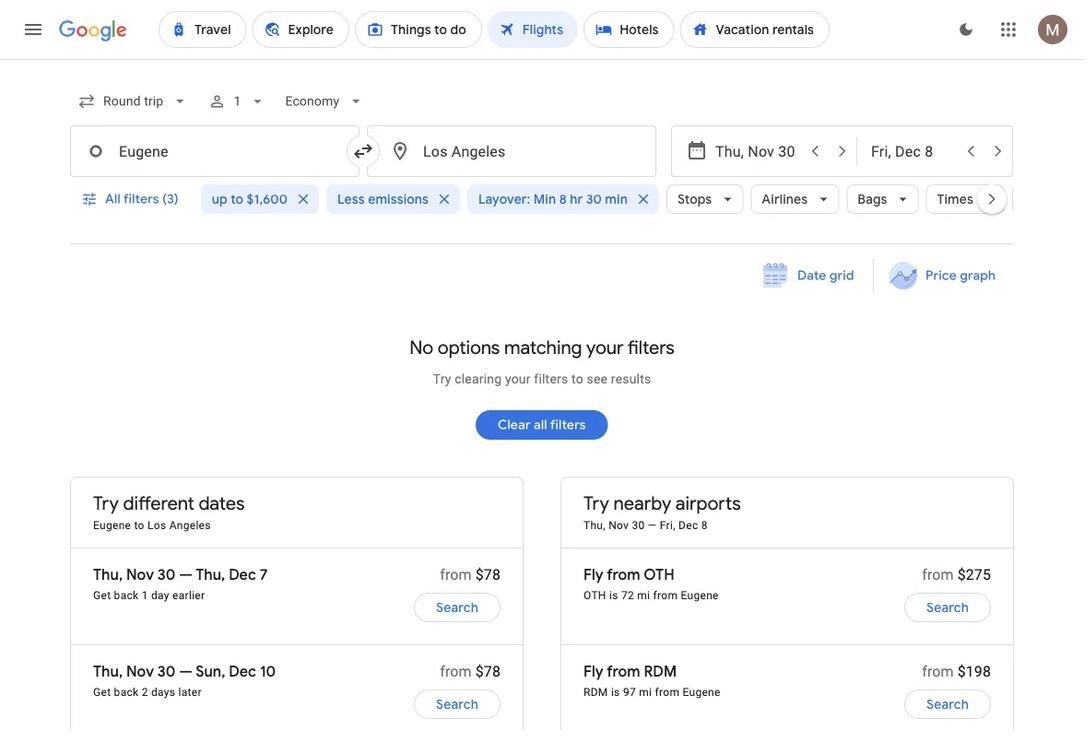 Task type: locate. For each thing, give the bounding box(es) containing it.
filters up "results"
[[628, 336, 675, 359]]

8 down airports
[[701, 519, 708, 532]]

get
[[93, 589, 111, 602], [93, 685, 111, 698]]

thu,
[[584, 519, 606, 532], [93, 565, 123, 584], [196, 565, 225, 584], [93, 662, 123, 681]]

0 vertical spatial dec
[[679, 519, 698, 532]]

1 button
[[200, 79, 274, 124]]

1 vertical spatial oth
[[584, 589, 606, 602]]

your up see
[[586, 336, 624, 359]]

eugene inside fly from rdm rdm is 97 mi from eugene
[[683, 685, 721, 698]]

1 back from the top
[[114, 589, 139, 602]]

30 inside thu, nov 30 — thu, dec 7 get back 1 day earlier
[[157, 565, 176, 584]]

date grid button
[[750, 259, 869, 292]]

$275
[[958, 566, 991, 583]]

2 $78 from the top
[[475, 662, 501, 680]]

less
[[338, 191, 365, 207]]

nov inside thu, nov 30 — thu, dec 7 get back 1 day earlier
[[126, 565, 154, 584]]

1 vertical spatial get
[[93, 685, 111, 698]]

airlines
[[762, 191, 808, 207]]

fri,
[[660, 519, 676, 532]]

from right '97'
[[655, 685, 680, 698]]

is inside fly from rdm rdm is 97 mi from eugene
[[611, 685, 620, 698]]

2 horizontal spatial to
[[572, 371, 583, 386]]

1 vertical spatial 1
[[142, 589, 148, 602]]

— up later
[[179, 662, 193, 681]]

1
[[234, 94, 241, 109], [142, 589, 148, 602]]

search button down from $275
[[905, 585, 991, 630]]

—
[[648, 519, 657, 532], [179, 565, 193, 584], [179, 662, 193, 681]]

30 down "nearby"
[[632, 519, 645, 532]]

search down $78 text field
[[436, 696, 478, 713]]

try left clearing
[[433, 371, 451, 386]]

is left the 72
[[609, 589, 618, 602]]

0 vertical spatial from $78
[[440, 566, 501, 583]]

dec for 10
[[229, 662, 256, 681]]

nov inside thu, nov 30 — sun, dec 10 get back 2 days later
[[126, 662, 154, 681]]

1 horizontal spatial 1
[[234, 94, 241, 109]]

dec right fri,
[[679, 519, 698, 532]]

from $78
[[440, 566, 501, 583], [440, 662, 501, 680]]

0 vertical spatial your
[[586, 336, 624, 359]]

0 vertical spatial is
[[609, 589, 618, 602]]

thu, inside thu, nov 30 — sun, dec 10 get back 2 days later
[[93, 662, 123, 681]]

0 vertical spatial $78
[[475, 566, 501, 583]]

mi inside fly from rdm rdm is 97 mi from eugene
[[639, 685, 652, 698]]

dec
[[679, 519, 698, 532], [229, 565, 256, 584], [229, 662, 256, 681]]

30 inside popup button
[[586, 191, 602, 207]]

None search field
[[70, 79, 1084, 244]]

0 vertical spatial back
[[114, 589, 139, 602]]

2 vertical spatial —
[[179, 662, 193, 681]]

1 horizontal spatial your
[[586, 336, 624, 359]]

get inside thu, nov 30 — sun, dec 10 get back 2 days later
[[93, 685, 111, 698]]

thu, nov 30 — sun, dec 10 get back 2 days later
[[93, 662, 276, 698]]

try
[[433, 371, 451, 386], [93, 491, 119, 515], [584, 491, 609, 515]]

None field
[[70, 85, 197, 118], [278, 85, 372, 118], [70, 85, 197, 118], [278, 85, 372, 118]]

search for thu, nov 30 — sun, dec 10 get back 2 days later
[[436, 696, 478, 713]]

fly for rdm
[[584, 662, 604, 681]]

1 vertical spatial $78
[[475, 662, 501, 680]]

0 horizontal spatial your
[[505, 371, 531, 386]]

oth down fri,
[[644, 565, 675, 584]]

search down from $198
[[927, 696, 969, 713]]

— up earlier
[[179, 565, 193, 584]]

10
[[260, 662, 276, 681]]

date
[[798, 267, 827, 284]]

back inside thu, nov 30 — thu, dec 7 get back 1 day earlier
[[114, 589, 139, 602]]

search button down $78 text field
[[414, 682, 501, 727]]

0 horizontal spatial rdm
[[584, 685, 608, 698]]

from $78 for 10
[[440, 662, 501, 680]]

mi for oth
[[637, 589, 650, 602]]

from
[[607, 565, 640, 584], [440, 566, 472, 583], [922, 566, 954, 583], [653, 589, 678, 602], [607, 662, 640, 681], [440, 662, 472, 680], [922, 662, 954, 680], [655, 685, 680, 698]]

(3)
[[162, 191, 179, 207]]

0 vertical spatial 1
[[234, 94, 241, 109]]

2 vertical spatial nov
[[126, 662, 154, 681]]

0 vertical spatial fly
[[584, 565, 604, 584]]

2
[[142, 685, 148, 698]]

filters inside 'button'
[[550, 417, 586, 433]]

78 US dollars text field
[[475, 662, 501, 680]]

earlier
[[172, 589, 205, 602]]

no options matching your filters
[[410, 336, 675, 359]]

rdm left '97'
[[584, 685, 608, 698]]

2 vertical spatial to
[[134, 519, 144, 532]]

dates
[[199, 491, 245, 515]]

275 US dollars text field
[[958, 566, 991, 583]]

dec left 10
[[229, 662, 256, 681]]

1 from $78 from the top
[[440, 566, 501, 583]]

Return text field
[[871, 126, 956, 176]]

from left $78 text field
[[440, 662, 472, 680]]

8 left hr
[[559, 191, 567, 207]]

dec for 7
[[229, 565, 256, 584]]

1 vertical spatial to
[[572, 371, 583, 386]]

dec inside thu, nov 30 — thu, dec 7 get back 1 day earlier
[[229, 565, 256, 584]]

— inside thu, nov 30 — sun, dec 10 get back 2 days later
[[179, 662, 193, 681]]

bags button
[[847, 177, 919, 221]]

1 vertical spatial 8
[[701, 519, 708, 532]]

dec left the 7
[[229, 565, 256, 584]]

back left the day
[[114, 589, 139, 602]]

1 vertical spatial eugene
[[681, 589, 719, 602]]

2 fly from the top
[[584, 662, 604, 681]]

30 up days at the left bottom of the page
[[157, 662, 176, 681]]

30 right hr
[[586, 191, 602, 207]]

stops
[[678, 191, 712, 207]]

2 from $78 from the top
[[440, 662, 501, 680]]

0 vertical spatial to
[[231, 191, 244, 207]]

1 $78 from the top
[[475, 566, 501, 583]]

— inside thu, nov 30 — thu, dec 7 get back 1 day earlier
[[179, 565, 193, 584]]

0 vertical spatial —
[[648, 519, 657, 532]]

0 vertical spatial get
[[93, 589, 111, 602]]

fly inside fly from rdm rdm is 97 mi from eugene
[[584, 662, 604, 681]]

0 horizontal spatial 8
[[559, 191, 567, 207]]

eugene right '97'
[[683, 685, 721, 698]]

try left different
[[93, 491, 119, 515]]

less emissions
[[338, 191, 429, 207]]

mi right '97'
[[639, 685, 652, 698]]

nov
[[609, 519, 629, 532], [126, 565, 154, 584], [126, 662, 154, 681]]

1 horizontal spatial 8
[[701, 519, 708, 532]]

fly inside fly from oth oth is 72 mi from eugene
[[584, 565, 604, 584]]

search button
[[414, 585, 501, 630], [905, 585, 991, 630], [414, 682, 501, 727], [905, 682, 991, 727]]

airports
[[676, 491, 741, 515]]

back for thu, nov 30 — sun, dec 10
[[114, 685, 139, 698]]

0 horizontal spatial to
[[134, 519, 144, 532]]

2 back from the top
[[114, 685, 139, 698]]

to left see
[[572, 371, 583, 386]]

is left '97'
[[611, 685, 620, 698]]

your
[[586, 336, 624, 359], [505, 371, 531, 386]]

fly
[[584, 565, 604, 584], [584, 662, 604, 681]]

emissions
[[368, 191, 429, 207]]

rdm down fly from oth oth is 72 mi from eugene
[[644, 662, 677, 681]]

filters right all
[[123, 191, 159, 207]]

0 vertical spatial mi
[[637, 589, 650, 602]]

back left 2
[[114, 685, 139, 698]]

filters right 'all'
[[550, 417, 586, 433]]

graph
[[960, 267, 996, 284]]

1 vertical spatial is
[[611, 685, 620, 698]]

1 horizontal spatial try
[[433, 371, 451, 386]]

nov up 2
[[126, 662, 154, 681]]

eugene inside fly from oth oth is 72 mi from eugene
[[681, 589, 719, 602]]

1 vertical spatial dec
[[229, 565, 256, 584]]

1 vertical spatial mi
[[639, 685, 652, 698]]

0 vertical spatial eugene
[[93, 519, 131, 532]]

search button for thu, nov 30 — sun, dec 10 get back 2 days later
[[414, 682, 501, 727]]

nov down "nearby"
[[609, 519, 629, 532]]

search
[[436, 599, 478, 616], [927, 599, 969, 616], [436, 696, 478, 713], [927, 696, 969, 713]]

get for thu, nov 30 — thu, dec 7
[[93, 589, 111, 602]]

8
[[559, 191, 567, 207], [701, 519, 708, 532]]

get left 2
[[93, 685, 111, 698]]

0 vertical spatial rdm
[[644, 662, 677, 681]]

search button down 78 us dollars text box
[[414, 585, 501, 630]]

up to $1,600
[[212, 191, 288, 207]]

0 horizontal spatial 1
[[142, 589, 148, 602]]

to
[[231, 191, 244, 207], [572, 371, 583, 386], [134, 519, 144, 532]]

1 vertical spatial back
[[114, 685, 139, 698]]

filters
[[123, 191, 159, 207], [628, 336, 675, 359], [534, 371, 568, 386], [550, 417, 586, 433]]

see
[[587, 371, 608, 386]]

— left fri,
[[648, 519, 657, 532]]

from $78 for 7
[[440, 566, 501, 583]]

30 up the day
[[157, 565, 176, 584]]

try inside the try different dates eugene to los angeles
[[93, 491, 119, 515]]

0 horizontal spatial oth
[[584, 589, 606, 602]]

price graph button
[[878, 259, 1010, 292]]

is
[[609, 589, 618, 602], [611, 685, 620, 698]]

main menu image
[[22, 18, 44, 41]]

from right the 72
[[653, 589, 678, 602]]

to left los
[[134, 519, 144, 532]]

mi right the 72
[[637, 589, 650, 602]]

eugene
[[93, 519, 131, 532], [681, 589, 719, 602], [683, 685, 721, 698]]

get left the day
[[93, 589, 111, 602]]

different
[[123, 491, 194, 515]]

oth left the 72
[[584, 589, 606, 602]]

all filters (3)
[[105, 191, 179, 207]]

back
[[114, 589, 139, 602], [114, 685, 139, 698]]

rdm
[[644, 662, 677, 681], [584, 685, 608, 698]]

2 vertical spatial eugene
[[683, 685, 721, 698]]

main content
[[70, 259, 1014, 731]]

next image
[[970, 177, 1014, 221]]

from left 275 us dollars text field
[[922, 566, 954, 583]]

eugene left los
[[93, 519, 131, 532]]

no
[[410, 336, 433, 359]]

to inside the try different dates eugene to los angeles
[[134, 519, 144, 532]]

get for thu, nov 30 — sun, dec 10
[[93, 685, 111, 698]]

try left "nearby"
[[584, 491, 609, 515]]

0 vertical spatial oth
[[644, 565, 675, 584]]

1 vertical spatial from $78
[[440, 662, 501, 680]]

is inside fly from oth oth is 72 mi from eugene
[[609, 589, 618, 602]]

eugene right the 72
[[681, 589, 719, 602]]

mi inside fly from oth oth is 72 mi from eugene
[[637, 589, 650, 602]]

1 vertical spatial nov
[[126, 565, 154, 584]]

0 vertical spatial 8
[[559, 191, 567, 207]]

clear
[[498, 417, 531, 433]]

your down no options matching your filters
[[505, 371, 531, 386]]

30
[[586, 191, 602, 207], [632, 519, 645, 532], [157, 565, 176, 584], [157, 662, 176, 681]]

dec inside thu, nov 30 — sun, dec 10 get back 2 days later
[[229, 662, 256, 681]]

search down from $275
[[927, 599, 969, 616]]

None text field
[[70, 125, 360, 177], [367, 125, 656, 177], [70, 125, 360, 177], [367, 125, 656, 177]]

1 horizontal spatial to
[[231, 191, 244, 207]]

try for nearby
[[584, 491, 609, 515]]

30 inside 'try nearby airports thu, nov 30 — fri, dec 8'
[[632, 519, 645, 532]]

search button down from $198
[[905, 682, 991, 727]]

1 inside 1 popup button
[[234, 94, 241, 109]]

$78
[[475, 566, 501, 583], [475, 662, 501, 680]]

to right up
[[231, 191, 244, 207]]

1 vertical spatial —
[[179, 565, 193, 584]]

dec inside 'try nearby airports thu, nov 30 — fri, dec 8'
[[679, 519, 698, 532]]

day
[[151, 589, 169, 602]]

2 vertical spatial dec
[[229, 662, 256, 681]]

1 fly from the top
[[584, 565, 604, 584]]

nov up the day
[[126, 565, 154, 584]]

oth
[[644, 565, 675, 584], [584, 589, 606, 602]]

get inside thu, nov 30 — thu, dec 7 get back 1 day earlier
[[93, 589, 111, 602]]

1 vertical spatial fly
[[584, 662, 604, 681]]

1 get from the top
[[93, 589, 111, 602]]

less emissions button
[[326, 177, 460, 221]]

Departure text field
[[715, 126, 800, 176]]

search down 78 us dollars text box
[[436, 599, 478, 616]]

2 get from the top
[[93, 685, 111, 698]]

mi
[[637, 589, 650, 602], [639, 685, 652, 698]]

0 vertical spatial nov
[[609, 519, 629, 532]]

0 horizontal spatial try
[[93, 491, 119, 515]]

back inside thu, nov 30 — sun, dec 10 get back 2 days later
[[114, 685, 139, 698]]

main content containing no options matching your filters
[[70, 259, 1014, 731]]

fly from oth oth is 72 mi from eugene
[[584, 565, 719, 602]]

try for different
[[93, 491, 119, 515]]

2 horizontal spatial try
[[584, 491, 609, 515]]

try inside 'try nearby airports thu, nov 30 — fri, dec 8'
[[584, 491, 609, 515]]



Task type: vqa. For each thing, say whether or not it's contained in the screenshot.
Website icon
no



Task type: describe. For each thing, give the bounding box(es) containing it.
from $275
[[922, 566, 991, 583]]

— for 10
[[179, 662, 193, 681]]

price graph
[[925, 267, 996, 284]]

filters down "matching"
[[534, 371, 568, 386]]

try nearby airports thu, nov 30 — fri, dec 8
[[584, 491, 741, 532]]

up to $1,600 button
[[201, 177, 319, 221]]

layover: min 8 hr 30 min button
[[467, 177, 659, 221]]

from up the 72
[[607, 565, 640, 584]]

eugene for rdm
[[683, 685, 721, 698]]

try for clearing
[[433, 371, 451, 386]]

all filters (3) button
[[70, 177, 193, 221]]

layover: min 8 hr 30 min
[[478, 191, 628, 207]]

layover:
[[478, 191, 531, 207]]

nov for thu, nov 30 — sun, dec 10
[[126, 662, 154, 681]]

none search field containing all filters (3)
[[70, 79, 1084, 244]]

stops button
[[667, 177, 743, 221]]

search button for fly from oth oth is 72 mi from eugene
[[905, 585, 991, 630]]

search for thu, nov 30 — thu, dec 7 get back 1 day earlier
[[436, 599, 478, 616]]

times button
[[926, 177, 1005, 221]]

— for 7
[[179, 565, 193, 584]]

eugene inside the try different dates eugene to los angeles
[[93, 519, 131, 532]]

8 inside popup button
[[559, 191, 567, 207]]

angeles
[[169, 519, 211, 532]]

$198
[[958, 662, 991, 680]]

8 inside 'try nearby airports thu, nov 30 — fri, dec 8'
[[701, 519, 708, 532]]

thu, nov 30 — thu, dec 7 get back 1 day earlier
[[93, 565, 268, 602]]

back for thu, nov 30 — thu, dec 7
[[114, 589, 139, 602]]

min
[[534, 191, 556, 207]]

fly for oth
[[584, 565, 604, 584]]

loading results progress bar
[[0, 59, 1084, 63]]

to for dates
[[134, 519, 144, 532]]

is for rdm
[[611, 685, 620, 698]]

results
[[611, 371, 651, 386]]

78 US dollars text field
[[475, 566, 501, 583]]

search for fly from rdm rdm is 97 mi from eugene
[[927, 696, 969, 713]]

swap origin and destination. image
[[352, 140, 374, 162]]

matching
[[504, 336, 582, 359]]

try different dates eugene to los angeles
[[93, 491, 245, 532]]

search button for thu, nov 30 — thu, dec 7 get back 1 day earlier
[[414, 585, 501, 630]]

all
[[105, 191, 121, 207]]

$1,600
[[247, 191, 288, 207]]

thu, inside 'try nearby airports thu, nov 30 — fri, dec 8'
[[584, 519, 606, 532]]

nov inside 'try nearby airports thu, nov 30 — fri, dec 8'
[[609, 519, 629, 532]]

— inside 'try nearby airports thu, nov 30 — fri, dec 8'
[[648, 519, 657, 532]]

is for oth
[[609, 589, 618, 602]]

sun,
[[196, 662, 225, 681]]

198 US dollars text field
[[958, 662, 991, 680]]

to inside popup button
[[231, 191, 244, 207]]

from up '97'
[[607, 662, 640, 681]]

days
[[151, 685, 175, 698]]

los
[[147, 519, 166, 532]]

options
[[438, 336, 500, 359]]

1 vertical spatial rdm
[[584, 685, 608, 698]]

try clearing your filters to see results
[[433, 371, 651, 386]]

$78 for thu, nov 30 — thu, dec 7
[[475, 566, 501, 583]]

clear all filters
[[498, 417, 586, 433]]

bags
[[858, 191, 887, 207]]

nov for thu, nov 30 — thu, dec 7
[[126, 565, 154, 584]]

1 inside thu, nov 30 — thu, dec 7 get back 1 day earlier
[[142, 589, 148, 602]]

change appearance image
[[944, 7, 988, 52]]

date grid
[[798, 267, 854, 284]]

mi for rdm
[[639, 685, 652, 698]]

later
[[178, 685, 202, 698]]

1 vertical spatial your
[[505, 371, 531, 386]]

eugene for oth
[[681, 589, 719, 602]]

min
[[605, 191, 628, 207]]

times
[[937, 191, 974, 207]]

filters inside button
[[123, 191, 159, 207]]

from left $198 on the bottom right
[[922, 662, 954, 680]]

nearby
[[614, 491, 671, 515]]

97
[[623, 685, 636, 698]]

price
[[925, 267, 957, 284]]

72
[[621, 589, 634, 602]]

to for your
[[572, 371, 583, 386]]

all
[[534, 417, 548, 433]]

$78 for thu, nov 30 — sun, dec 10
[[475, 662, 501, 680]]

search for fly from oth oth is 72 mi from eugene
[[927, 599, 969, 616]]

clearing
[[455, 371, 502, 386]]

airlines button
[[751, 177, 839, 221]]

7
[[260, 565, 268, 584]]

1 horizontal spatial oth
[[644, 565, 675, 584]]

from left 78 us dollars text box
[[440, 566, 472, 583]]

up
[[212, 191, 228, 207]]

1 horizontal spatial rdm
[[644, 662, 677, 681]]

search button for fly from rdm rdm is 97 mi from eugene
[[905, 682, 991, 727]]

from $198
[[922, 662, 991, 680]]

30 inside thu, nov 30 — sun, dec 10 get back 2 days later
[[157, 662, 176, 681]]

hr
[[570, 191, 583, 207]]

clear all filters button
[[476, 403, 608, 447]]

fly from rdm rdm is 97 mi from eugene
[[584, 662, 721, 698]]

grid
[[830, 267, 854, 284]]



